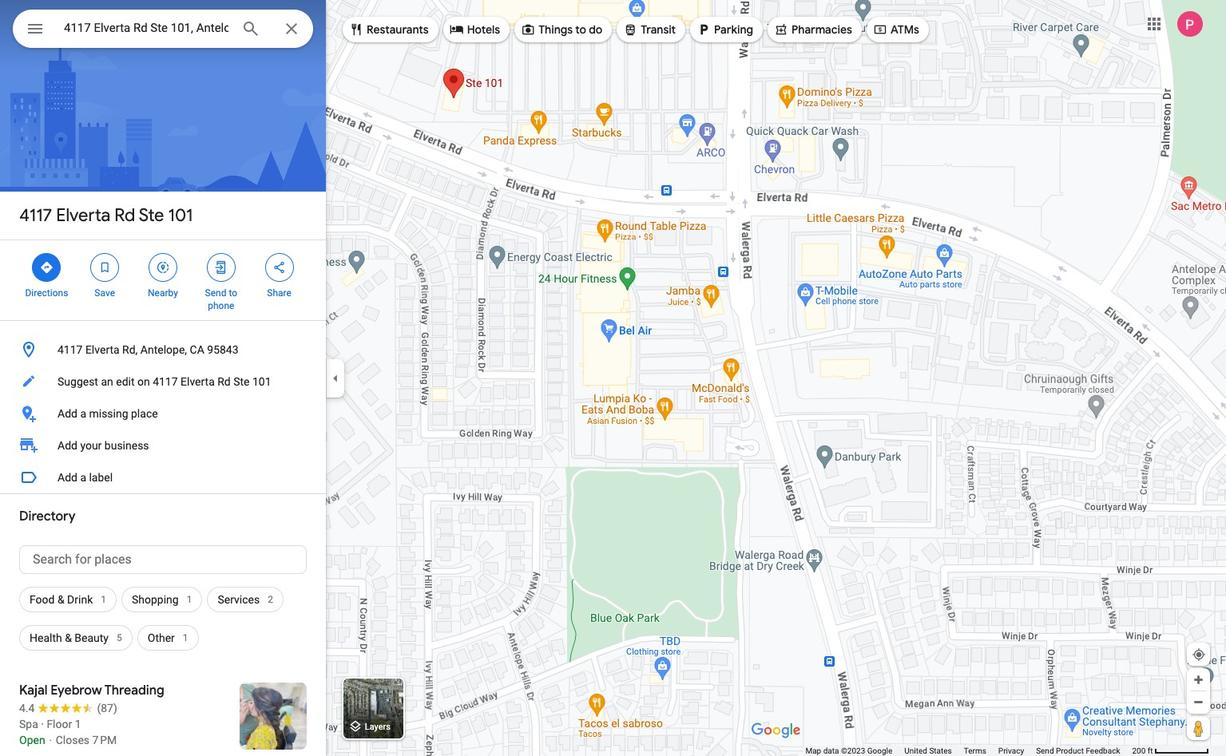 Task type: vqa. For each thing, say whether or not it's contained in the screenshot.


Task type: describe. For each thing, give the bounding box(es) containing it.
floor
[[47, 718, 72, 731]]


[[450, 21, 464, 38]]

hotels
[[467, 22, 500, 37]]

add for add your business
[[58, 439, 77, 452]]


[[98, 259, 112, 276]]

⋅
[[48, 734, 53, 747]]

5
[[117, 633, 122, 644]]

200 ft
[[1132, 747, 1153, 756]]

place
[[131, 407, 158, 420]]


[[272, 259, 286, 276]]

drink
[[67, 594, 93, 606]]

 hotels
[[450, 21, 500, 38]]

 search field
[[13, 10, 313, 51]]

spa
[[19, 718, 38, 731]]

open
[[19, 734, 45, 747]]


[[349, 21, 364, 38]]

 transit
[[623, 21, 676, 38]]

0 horizontal spatial ste
[[139, 205, 164, 227]]

add your business link
[[0, 430, 326, 462]]

zoom out image
[[1193, 697, 1205, 709]]

united states button
[[905, 746, 952, 757]]

united states
[[905, 747, 952, 756]]

& for drink
[[57, 594, 64, 606]]

a for label
[[80, 471, 86, 484]]

to inside send to phone
[[229, 288, 237, 299]]

a for missing
[[80, 407, 86, 420]]

4.4
[[19, 702, 35, 715]]

label
[[89, 471, 113, 484]]

none field inside 4117 elverta rd ste 101, antelope, ca 95843 field
[[64, 18, 228, 38]]

product
[[1056, 747, 1084, 756]]

save
[[95, 288, 115, 299]]

(87)
[[97, 702, 117, 715]]


[[873, 21, 888, 38]]

share
[[267, 288, 291, 299]]


[[39, 259, 54, 276]]

4117 Elverta Rd Ste 101, Antelope, CA 95843 field
[[13, 10, 313, 48]]

things
[[539, 22, 573, 37]]

terms
[[964, 747, 987, 756]]

parking
[[714, 22, 753, 37]]

4117 elverta rd ste 101 main content
[[0, 0, 326, 757]]

privacy button
[[999, 746, 1024, 757]]

send to phone
[[205, 288, 237, 312]]

2 vertical spatial 4117
[[153, 376, 178, 388]]

7 pm
[[92, 734, 117, 747]]

footer inside google maps 'element'
[[806, 746, 1132, 757]]

restaurants
[[367, 22, 429, 37]]


[[623, 21, 638, 38]]

ft
[[1148, 747, 1153, 756]]

show street view coverage image
[[1187, 717, 1210, 741]]

missing
[[89, 407, 128, 420]]

transit
[[641, 22, 676, 37]]

feedback
[[1086, 747, 1120, 756]]

google maps element
[[0, 0, 1226, 757]]

1 inside shopping 1
[[187, 594, 192, 606]]

©2023
[[841, 747, 865, 756]]

1 inside food & drink 1
[[101, 594, 106, 606]]

 atms
[[873, 21, 919, 38]]


[[697, 21, 711, 38]]

0 horizontal spatial 101
[[168, 205, 193, 227]]

ca
[[190, 344, 204, 356]]

show your location image
[[1192, 648, 1206, 662]]

kajal eyebrow threading
[[19, 683, 164, 699]]


[[214, 259, 228, 276]]

200
[[1132, 747, 1146, 756]]

& for beauty
[[65, 632, 72, 645]]

add for add a missing place
[[58, 407, 77, 420]]

elverta for rd,
[[85, 344, 120, 356]]

food & drink 1
[[30, 594, 106, 606]]

200 ft button
[[1132, 747, 1210, 756]]


[[774, 21, 789, 38]]

google account: payton hansen  
(payton.hansen@adept.ai) image
[[1178, 11, 1203, 36]]

rd,
[[122, 344, 138, 356]]

services
[[218, 594, 260, 606]]

 restaurants
[[349, 21, 429, 38]]

food
[[30, 594, 55, 606]]

95843
[[207, 344, 239, 356]]

directory
[[19, 509, 76, 525]]

antelope,
[[140, 344, 187, 356]]

suggest
[[58, 376, 98, 388]]

privacy
[[999, 747, 1024, 756]]

edit
[[116, 376, 135, 388]]

google
[[867, 747, 893, 756]]

2 vertical spatial elverta
[[181, 376, 215, 388]]


[[26, 18, 45, 40]]

other
[[148, 632, 175, 645]]

0 vertical spatial rd
[[115, 205, 135, 227]]



Task type: locate. For each thing, give the bounding box(es) containing it.
4117
[[19, 205, 52, 227], [58, 344, 83, 356], [153, 376, 178, 388]]

send product feedback
[[1036, 747, 1120, 756]]

zoom in image
[[1193, 674, 1205, 686]]

101 left collapse side panel image
[[252, 376, 271, 388]]

add a missing place button
[[0, 398, 326, 430]]

pharmacies
[[792, 22, 852, 37]]

1 vertical spatial send
[[1036, 747, 1054, 756]]

1 vertical spatial elverta
[[85, 344, 120, 356]]

4117 for 4117 elverta rd ste 101
[[19, 205, 52, 227]]

ste up 
[[139, 205, 164, 227]]

other 1
[[148, 632, 188, 645]]

0 vertical spatial to
[[575, 22, 586, 37]]

1 horizontal spatial ste
[[233, 376, 250, 388]]

suggest an edit on 4117 elverta rd ste 101 button
[[0, 366, 326, 398]]

1 right shopping
[[187, 594, 192, 606]]

send
[[205, 288, 226, 299], [1036, 747, 1054, 756]]

united
[[905, 747, 928, 756]]

1 vertical spatial add
[[58, 439, 77, 452]]

1 vertical spatial 101
[[252, 376, 271, 388]]

to up phone
[[229, 288, 237, 299]]

1 vertical spatial a
[[80, 471, 86, 484]]

101 up 
[[168, 205, 193, 227]]

shopping 1
[[132, 594, 192, 606]]

send up phone
[[205, 288, 226, 299]]

0 horizontal spatial to
[[229, 288, 237, 299]]

1 add from the top
[[58, 407, 77, 420]]

rd up "actions for 4117 elverta rd ste 101" region
[[115, 205, 135, 227]]

& right health
[[65, 632, 72, 645]]

your
[[80, 439, 102, 452]]

ste
[[139, 205, 164, 227], [233, 376, 250, 388]]

1 inside "other 1"
[[183, 633, 188, 644]]

4117 right on
[[153, 376, 178, 388]]

3 add from the top
[[58, 471, 77, 484]]

0 vertical spatial send
[[205, 288, 226, 299]]

1 up closes
[[75, 718, 81, 731]]

to inside  things to do
[[575, 22, 586, 37]]

atms
[[891, 22, 919, 37]]

 parking
[[697, 21, 753, 38]]

shopping
[[132, 594, 179, 606]]

add for add a label
[[58, 471, 77, 484]]

business
[[105, 439, 149, 452]]

& right food
[[57, 594, 64, 606]]

data
[[823, 747, 839, 756]]

1 right drink
[[101, 594, 106, 606]]

2 a from the top
[[80, 471, 86, 484]]

directions
[[25, 288, 68, 299]]

on
[[137, 376, 150, 388]]

4117 up 
[[19, 205, 52, 227]]

0 horizontal spatial send
[[205, 288, 226, 299]]

 button
[[13, 10, 58, 51]]

health & beauty 5
[[30, 632, 122, 645]]

add your business
[[58, 439, 149, 452]]

0 horizontal spatial &
[[57, 594, 64, 606]]

services 2
[[218, 594, 273, 606]]

elverta down ca
[[181, 376, 215, 388]]

1 horizontal spatial 101
[[252, 376, 271, 388]]

footer
[[806, 746, 1132, 757]]

to left do
[[575, 22, 586, 37]]

collapse side panel image
[[327, 370, 344, 387]]

2
[[268, 594, 273, 606]]

1
[[101, 594, 106, 606], [187, 594, 192, 606], [183, 633, 188, 644], [75, 718, 81, 731]]

0 vertical spatial 4117
[[19, 205, 52, 227]]

elverta left rd,
[[85, 344, 120, 356]]

0 horizontal spatial 4117
[[19, 205, 52, 227]]

0 vertical spatial elverta
[[56, 205, 110, 227]]

send inside send product feedback button
[[1036, 747, 1054, 756]]

suggest an edit on 4117 elverta rd ste 101
[[58, 376, 271, 388]]

1 vertical spatial to
[[229, 288, 237, 299]]

0 vertical spatial add
[[58, 407, 77, 420]]

a inside "button"
[[80, 407, 86, 420]]

1 inside spa · floor 1 open ⋅ closes 7 pm
[[75, 718, 81, 731]]

&
[[57, 594, 64, 606], [65, 632, 72, 645]]

1 vertical spatial 4117
[[58, 344, 83, 356]]

ste inside suggest an edit on 4117 elverta rd ste 101 button
[[233, 376, 250, 388]]

add inside "button"
[[58, 407, 77, 420]]

beauty
[[75, 632, 109, 645]]

4117 elverta rd, antelope, ca 95843
[[58, 344, 239, 356]]

4117 elverta rd ste 101
[[19, 205, 193, 227]]

4117 up suggest
[[58, 344, 83, 356]]

elverta
[[56, 205, 110, 227], [85, 344, 120, 356], [181, 376, 215, 388]]

None text field
[[19, 546, 307, 574]]

2 horizontal spatial 4117
[[153, 376, 178, 388]]

none text field inside '4117 elverta rd ste 101' main content
[[19, 546, 307, 574]]

closes
[[56, 734, 90, 747]]

ste down 95843
[[233, 376, 250, 388]]

map data ©2023 google
[[806, 747, 893, 756]]

 pharmacies
[[774, 21, 852, 38]]

terms button
[[964, 746, 987, 757]]

1 right other
[[183, 633, 188, 644]]

spa · floor 1 open ⋅ closes 7 pm
[[19, 718, 117, 747]]

add a missing place
[[58, 407, 158, 420]]

0 vertical spatial ste
[[139, 205, 164, 227]]

footer containing map data ©2023 google
[[806, 746, 1132, 757]]

to
[[575, 22, 586, 37], [229, 288, 237, 299]]

rd
[[115, 205, 135, 227], [217, 376, 231, 388]]

1 a from the top
[[80, 407, 86, 420]]

1 horizontal spatial send
[[1036, 747, 1054, 756]]

add a label button
[[0, 462, 326, 494]]

 things to do
[[521, 21, 603, 38]]

do
[[589, 22, 603, 37]]

actions for 4117 elverta rd ste 101 region
[[0, 240, 326, 320]]

a left missing
[[80, 407, 86, 420]]

·
[[41, 718, 44, 731]]

nearby
[[148, 288, 178, 299]]

elverta for rd
[[56, 205, 110, 227]]

1 horizontal spatial rd
[[217, 376, 231, 388]]

kajal
[[19, 683, 48, 699]]

101 inside button
[[252, 376, 271, 388]]

101
[[168, 205, 193, 227], [252, 376, 271, 388]]

0 horizontal spatial rd
[[115, 205, 135, 227]]

layers
[[365, 723, 391, 733]]

add
[[58, 407, 77, 420], [58, 439, 77, 452], [58, 471, 77, 484]]

1 horizontal spatial to
[[575, 22, 586, 37]]

1 vertical spatial rd
[[217, 376, 231, 388]]

add down suggest
[[58, 407, 77, 420]]

send for send product feedback
[[1036, 747, 1054, 756]]

1 horizontal spatial &
[[65, 632, 72, 645]]

a left label
[[80, 471, 86, 484]]

4117 elverta rd, antelope, ca 95843 button
[[0, 334, 326, 366]]

4117 for 4117 elverta rd, antelope, ca 95843
[[58, 344, 83, 356]]

2 add from the top
[[58, 439, 77, 452]]

rd down 95843
[[217, 376, 231, 388]]

rd inside button
[[217, 376, 231, 388]]

threading
[[104, 683, 164, 699]]

phone
[[208, 300, 234, 312]]

0 vertical spatial a
[[80, 407, 86, 420]]

1 vertical spatial ste
[[233, 376, 250, 388]]

add left your
[[58, 439, 77, 452]]

0 vertical spatial &
[[57, 594, 64, 606]]

health
[[30, 632, 62, 645]]

1 horizontal spatial 4117
[[58, 344, 83, 356]]

4.4 stars 87 reviews image
[[19, 701, 117, 717]]

an
[[101, 376, 113, 388]]

None field
[[64, 18, 228, 38]]

send inside send to phone
[[205, 288, 226, 299]]

add a label
[[58, 471, 113, 484]]

send left product
[[1036, 747, 1054, 756]]


[[521, 21, 535, 38]]

send product feedback button
[[1036, 746, 1120, 757]]

send for send to phone
[[205, 288, 226, 299]]

add inside button
[[58, 471, 77, 484]]

1 vertical spatial &
[[65, 632, 72, 645]]

elverta up the 
[[56, 205, 110, 227]]

0 vertical spatial 101
[[168, 205, 193, 227]]

add left label
[[58, 471, 77, 484]]

2 vertical spatial add
[[58, 471, 77, 484]]

states
[[929, 747, 952, 756]]

eyebrow
[[50, 683, 102, 699]]

map
[[806, 747, 821, 756]]


[[156, 259, 170, 276]]

a inside button
[[80, 471, 86, 484]]



